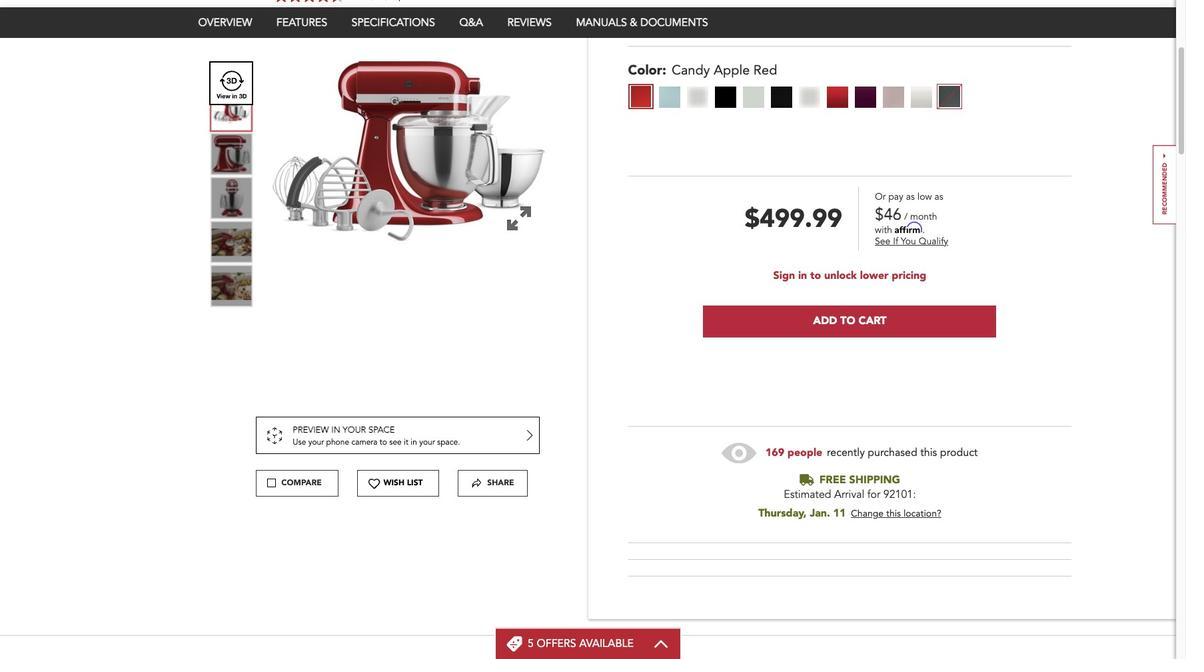 Task type: vqa. For each thing, say whether or not it's contained in the screenshot.
Reviews link
yes



Task type: describe. For each thing, give the bounding box(es) containing it.
overview link
[[198, 15, 252, 30]]

169 people recently purchased this product
[[765, 446, 978, 461]]

this inside estimated arrival for 92101 : thursday, jan. 11 change this location?
[[886, 508, 901, 521]]

or pay as low as $46
[[875, 191, 943, 226]]

to inside preview in your space use your phone camera to see it in your space.
[[380, 437, 387, 448]]

imperial black image
[[715, 87, 736, 108]]

change this location? link
[[851, 508, 941, 521]]

it
[[404, 437, 408, 448]]

manuals & documents
[[576, 15, 708, 30]]

manuals
[[576, 15, 627, 30]]

169
[[765, 446, 784, 461]]

11
[[833, 507, 846, 521]]

contour silver image
[[799, 87, 820, 108]]

offers
[[537, 637, 576, 652]]

preview in your space use your phone camera to see it in your space.
[[293, 424, 460, 448]]

empire red image
[[827, 87, 848, 108]]

shipping
[[849, 473, 900, 488]]

•
[[628, 16, 633, 31]]

view icon image
[[722, 443, 765, 464]]

location?
[[903, 508, 941, 521]]

medallion silver image
[[687, 87, 708, 108]]

add
[[813, 314, 837, 329]]

purchased
[[868, 446, 917, 461]]

specifications
[[351, 15, 435, 30]]

&
[[630, 15, 637, 30]]

estimated
[[784, 487, 831, 502]]

candy
[[672, 61, 710, 79]]

cart
[[858, 314, 887, 329]]

• secure fit pouring shield reduces countertop mess
[[628, 16, 858, 31]]

2 horizontal spatial your
[[419, 437, 435, 448]]

preview
[[293, 424, 329, 436]]

overview
[[198, 15, 252, 30]]

recommendations image
[[1153, 145, 1177, 224]]

pistachio image
[[743, 87, 764, 108]]

/ month with
[[875, 210, 937, 236]]

estimated arrival for 92101 : thursday, jan. 11 change this location?
[[758, 487, 941, 521]]

if
[[893, 235, 898, 248]]

add to cart button
[[703, 306, 996, 338]]

share
[[487, 478, 514, 488]]

1 horizontal spatial in
[[411, 437, 417, 448]]

red
[[753, 61, 777, 79]]

reduces
[[747, 17, 782, 29]]

pay
[[888, 191, 903, 204]]

in for to
[[798, 269, 807, 283]]

empty image
[[368, 478, 380, 489]]

$499.99
[[745, 202, 842, 237]]

mess
[[836, 17, 858, 29]]

:
[[913, 487, 916, 502]]

free shipping
[[819, 473, 900, 488]]

list
[[407, 478, 423, 488]]

with
[[875, 224, 892, 236]]

thursday,
[[758, 507, 807, 521]]

q&a
[[459, 15, 483, 30]]

see if you qualify link
[[875, 235, 948, 248]]

people
[[787, 446, 822, 461]]

unlock
[[824, 269, 857, 283]]



Task type: locate. For each thing, give the bounding box(es) containing it.
features link
[[276, 15, 327, 30]]

feather pink image
[[883, 87, 904, 108]]

wish
[[383, 478, 405, 488]]

color: candy apple red
[[628, 61, 777, 79]]

reviews
[[507, 15, 552, 30]]

0 vertical spatial to
[[810, 269, 821, 283]]

jan.
[[810, 507, 830, 521]]

month
[[910, 210, 937, 223]]

mineral water blue image
[[659, 87, 680, 108]]

1 vertical spatial this
[[886, 508, 901, 521]]

available
[[579, 637, 634, 652]]

you
[[901, 235, 916, 248]]

color:
[[628, 61, 666, 79]]

1 horizontal spatial your
[[343, 424, 366, 436]]

low
[[917, 191, 932, 204]]

0 horizontal spatial to
[[380, 437, 387, 448]]

see
[[389, 437, 402, 448]]

to
[[810, 269, 821, 283], [380, 437, 387, 448]]

your right it
[[419, 437, 435, 448]]

0 horizontal spatial this
[[886, 508, 901, 521]]

0 horizontal spatial as
[[906, 191, 915, 204]]

1 horizontal spatial to
[[810, 269, 821, 283]]

juniper image
[[938, 86, 960, 107]]

arrival
[[834, 487, 864, 502]]

sign
[[773, 269, 795, 283]]

features
[[276, 15, 327, 30]]

space.
[[437, 437, 460, 448]]

reviews link
[[507, 15, 552, 30]]

compare
[[281, 478, 322, 488]]

5
[[528, 637, 534, 652]]

1 vertical spatial to
[[380, 437, 387, 448]]

1 as from the left
[[906, 191, 915, 204]]

beetroot image
[[855, 87, 876, 108]]

in
[[798, 269, 807, 283], [331, 424, 340, 436], [411, 437, 417, 448]]

add to cart
[[813, 314, 887, 329]]

in right sign
[[798, 269, 807, 283]]

lower
[[860, 269, 889, 283]]

92101
[[883, 487, 913, 502]]

0 vertical spatial in
[[798, 269, 807, 283]]

qualify
[[919, 235, 948, 248]]

space
[[368, 424, 395, 436]]

to
[[840, 314, 855, 329]]

sign in to unlock lower pricing
[[773, 269, 926, 283]]

pouring
[[683, 17, 716, 29]]

to left see
[[380, 437, 387, 448]]

or
[[875, 191, 886, 204]]

free
[[819, 473, 846, 488]]

icon/truck image
[[799, 475, 814, 487]]

as left the "low" on the right top of page
[[906, 191, 915, 204]]

this
[[920, 446, 937, 461], [886, 508, 901, 521]]

/
[[904, 210, 908, 223]]

in right it
[[411, 437, 417, 448]]

phone
[[326, 437, 349, 448]]

affirm
[[895, 222, 922, 234]]

$46
[[875, 204, 902, 226]]

black matte image
[[771, 87, 792, 108]]

in for your
[[331, 424, 340, 436]]

candy apple red image
[[631, 86, 651, 107]]

countertop
[[785, 17, 834, 29]]

manuals & documents link
[[576, 15, 708, 30]]

your up camera
[[343, 424, 366, 436]]

for
[[867, 487, 880, 502]]

.
[[922, 224, 925, 236]]

pricing
[[892, 269, 926, 283]]

porcelain white image
[[911, 87, 932, 108]]

change
[[851, 508, 884, 521]]

in up phone
[[331, 424, 340, 436]]

wish list
[[383, 478, 423, 488]]

secure
[[639, 17, 667, 29]]

2 as from the left
[[934, 191, 943, 204]]

wish list button
[[368, 471, 433, 496]]

0: icons / dark / step forward image
[[472, 478, 482, 489]]

specifications link
[[351, 15, 435, 30]]

0 horizontal spatial in
[[331, 424, 340, 436]]

see
[[875, 235, 890, 248]]

this down the 92101
[[886, 508, 901, 521]]

product
[[940, 446, 978, 461]]

1 horizontal spatial as
[[934, 191, 943, 204]]

affirm . see if you qualify
[[875, 222, 948, 248]]

1 horizontal spatial this
[[920, 446, 937, 461]]

camera
[[351, 437, 377, 448]]

5 offers available
[[528, 637, 634, 652]]

your
[[343, 424, 366, 436], [308, 437, 324, 448], [419, 437, 435, 448]]

your down "preview"
[[308, 437, 324, 448]]

2 horizontal spatial in
[[798, 269, 807, 283]]

0 horizontal spatial your
[[308, 437, 324, 448]]

apple
[[714, 61, 750, 79]]

fit
[[670, 17, 681, 29]]

documents
[[640, 15, 708, 30]]

use
[[293, 437, 306, 448]]

1 vertical spatial in
[[331, 424, 340, 436]]

2 vertical spatial in
[[411, 437, 417, 448]]

as
[[906, 191, 915, 204], [934, 191, 943, 204]]

as right the "low" on the right top of page
[[934, 191, 943, 204]]

q&a link
[[459, 15, 483, 30]]

recently
[[827, 446, 865, 461]]

shield
[[718, 17, 744, 29]]

this left 'product'
[[920, 446, 937, 461]]

0 vertical spatial this
[[920, 446, 937, 461]]

to left unlock
[[810, 269, 821, 283]]



